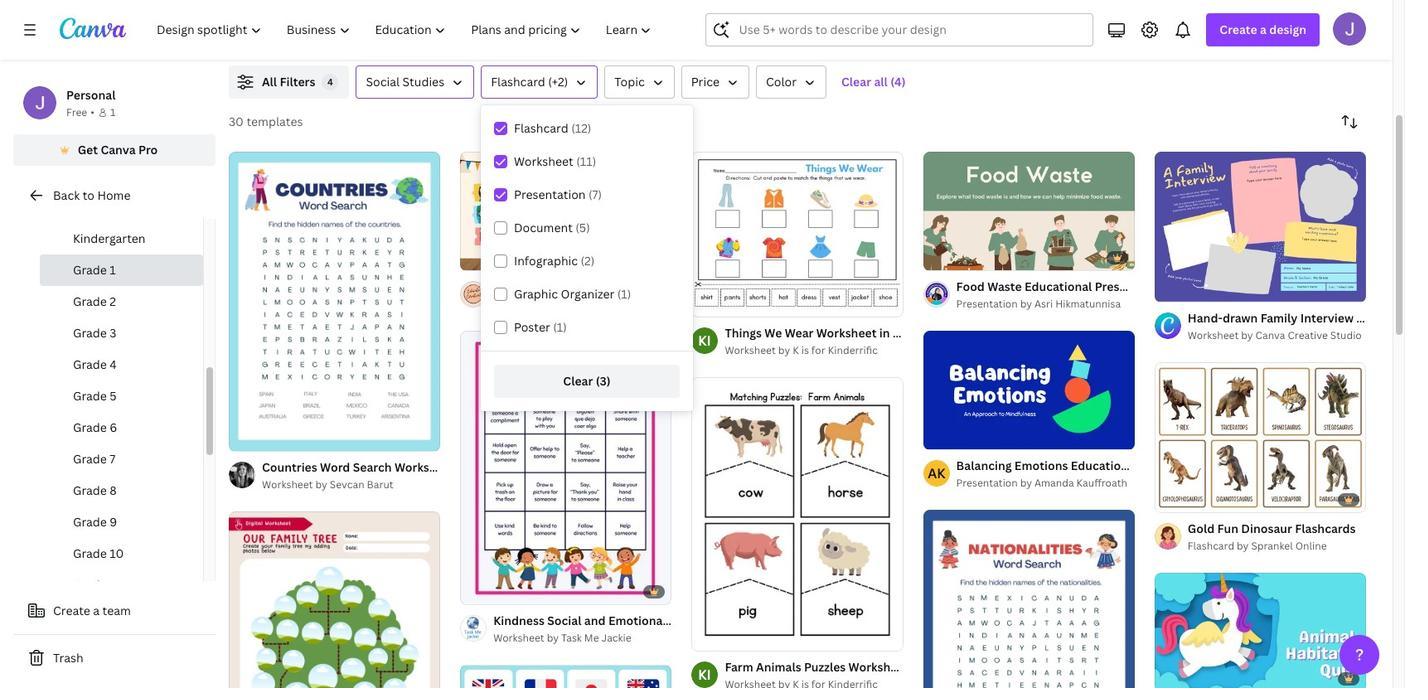 Task type: locate. For each thing, give the bounding box(es) containing it.
illustrative inside things we wear worksheet in colorful illustrative style worksheet by k is for kinderrific
[[942, 325, 1003, 341]]

0 vertical spatial create
[[1220, 22, 1257, 37]]

kindergarten
[[73, 230, 145, 246]]

presentation left asri
[[956, 297, 1018, 311]]

grade
[[73, 262, 107, 278], [73, 293, 107, 309], [73, 325, 107, 341], [73, 356, 107, 372], [73, 388, 107, 404], [73, 419, 107, 435], [73, 451, 107, 467], [73, 482, 107, 498], [73, 514, 107, 530], [73, 545, 107, 561], [73, 577, 107, 593]]

1 vertical spatial k is for kinderrific element
[[692, 662, 718, 688]]

•
[[91, 105, 94, 119]]

by inside things we wear worksheet in colorful illustrative style worksheet by k is for kinderrific
[[778, 343, 790, 357]]

presentation up poster
[[493, 297, 555, 311]]

countries word search worksheet blue in cute fun style link
[[262, 458, 582, 477]]

0 horizontal spatial 10
[[110, 545, 124, 561]]

grade left the 9
[[73, 514, 107, 530]]

presentation right ak link
[[956, 476, 1018, 490]]

1 vertical spatial flashcard
[[514, 120, 568, 136]]

by inside countries word search worksheet blue in cute fun style worksheet by sevcan barut
[[315, 477, 327, 492]]

flashcard inside gold fun dinosaur flashcards flashcard by sprankel online
[[1188, 539, 1234, 553]]

to
[[83, 187, 94, 203]]

grade 5 link
[[40, 380, 203, 412]]

ki link left things on the right
[[692, 327, 718, 354]]

0 horizontal spatial 4
[[110, 356, 117, 372]]

colorful
[[893, 325, 939, 341], [925, 659, 971, 675]]

filters
[[280, 74, 315, 90]]

2 up countries
[[259, 431, 264, 443]]

1
[[110, 105, 115, 119], [935, 250, 940, 263], [110, 262, 116, 278], [935, 429, 940, 442], [240, 431, 245, 443], [1166, 493, 1171, 505], [703, 631, 708, 644], [1166, 672, 1171, 684]]

flashcard inside button
[[491, 74, 545, 90]]

1 vertical spatial colorful
[[925, 659, 971, 675]]

4 right filters
[[327, 75, 333, 88]]

1 of 15
[[935, 429, 963, 442]]

7
[[110, 451, 115, 467]]

flashcards
[[1295, 521, 1356, 537]]

we
[[765, 325, 782, 341]]

1 horizontal spatial fun
[[1217, 521, 1238, 537]]

top level navigation element
[[146, 13, 666, 46]]

canva left pro on the left
[[101, 142, 136, 158]]

a
[[1260, 22, 1267, 37], [93, 603, 100, 618]]

0 vertical spatial canva
[[101, 142, 136, 158]]

countries flashcards blue in cute style image
[[460, 665, 672, 688]]

colorful for puzzles
[[925, 659, 971, 675]]

worksheet down things on the right
[[725, 343, 776, 357]]

0 horizontal spatial in
[[486, 459, 497, 475]]

1 for animal habitats quiz social studies presentation colorful paper cut out style image
[[1166, 672, 1171, 684]]

2 up gold
[[1185, 493, 1190, 505]]

create inside dropdown button
[[1220, 22, 1257, 37]]

countries word search worksheet blue in cute fun style image
[[229, 152, 440, 451]]

kindness social and emotional learning interactive group worksheet  in colorful simple  style image
[[460, 331, 672, 605]]

canva down family
[[1256, 328, 1285, 343]]

grade for grade 10
[[73, 545, 107, 561]]

grade 3 link
[[40, 317, 203, 349]]

k is for kinderrific element
[[692, 327, 718, 354], [692, 662, 718, 688]]

0 horizontal spatial create
[[53, 603, 90, 618]]

grade 9 link
[[40, 506, 203, 538]]

3 down the grade 2 link
[[110, 325, 116, 341]]

k
[[793, 343, 799, 357]]

grade down grade 3
[[73, 356, 107, 372]]

home
[[97, 187, 131, 203]]

1 vertical spatial a
[[93, 603, 100, 618]]

grade 11 link
[[40, 569, 203, 601]]

k is for kinderrific element for things we wear worksheet in colorful illustrative style
[[692, 327, 718, 354]]

grade down grade 1
[[73, 293, 107, 309]]

in for things
[[879, 325, 890, 341]]

back
[[53, 187, 80, 203]]

in for farm
[[912, 659, 922, 675]]

2 for countries
[[259, 431, 264, 443]]

0 vertical spatial clear
[[841, 74, 871, 90]]

create left design
[[1220, 22, 1257, 37]]

0 horizontal spatial style
[[553, 459, 582, 475]]

presentation by asri hikmatunnisa
[[956, 297, 1121, 311]]

worksheet
[[514, 153, 573, 169], [816, 325, 877, 341], [1188, 328, 1239, 343], [725, 343, 776, 357], [395, 459, 455, 475], [262, 477, 313, 492], [493, 631, 544, 645], [849, 659, 909, 675]]

amanda
[[1035, 476, 1074, 490]]

0 horizontal spatial clear
[[563, 373, 593, 389]]

2 vertical spatial 2
[[1185, 493, 1190, 505]]

1 vertical spatial canva
[[1256, 328, 1285, 343]]

clear left all
[[841, 74, 871, 90]]

grade for grade 3
[[73, 325, 107, 341]]

d
[[1403, 310, 1405, 326]]

11 grade from the top
[[73, 577, 107, 593]]

color
[[766, 74, 797, 90]]

0 vertical spatial k is for kinderrific element
[[692, 327, 718, 354]]

grade down grade 2
[[73, 325, 107, 341]]

things
[[725, 325, 762, 341]]

fun inside gold fun dinosaur flashcards flashcard by sprankel online
[[1217, 521, 1238, 537]]

0 horizontal spatial canva
[[101, 142, 136, 158]]

presentation up document (5)
[[514, 187, 586, 202]]

2 ki link from the top
[[692, 662, 718, 688]]

all
[[262, 74, 277, 90]]

clear all (4) button
[[833, 65, 914, 99]]

a left team
[[93, 603, 100, 618]]

flashcard (12)
[[514, 120, 591, 136]]

9 grade from the top
[[73, 514, 107, 530]]

flashcard down gold
[[1188, 539, 1234, 553]]

0 vertical spatial style
[[1006, 325, 1035, 341]]

1 k is for kinderrific image from the top
[[692, 327, 718, 354]]

0 vertical spatial (1)
[[617, 286, 631, 302]]

2 grade from the top
[[73, 293, 107, 309]]

k is for kinderrific element left things on the right
[[692, 327, 718, 354]]

1 vertical spatial create
[[53, 603, 90, 618]]

1 of 10 link
[[923, 151, 1135, 270]]

k is for kinderrific image left 'farm'
[[692, 662, 718, 688]]

style for farm animals puzzles worksheet in colorful illustrative style
[[1038, 659, 1067, 675]]

1 vertical spatial (1)
[[553, 319, 567, 335]]

presentation inside 'presentation by amanda kauffroath' link
[[956, 476, 1018, 490]]

0 vertical spatial 1 of 2
[[240, 431, 264, 443]]

grade 9
[[73, 514, 117, 530]]

ki link left 'farm'
[[692, 662, 718, 688]]

school
[[96, 199, 133, 215]]

jackie
[[601, 631, 631, 645]]

by inside gold fun dinosaur flashcards flashcard by sprankel online
[[1237, 539, 1249, 553]]

style inside things we wear worksheet in colorful illustrative style worksheet by k is for kinderrific
[[1006, 325, 1035, 341]]

by left asri
[[1020, 297, 1032, 311]]

5 grade from the top
[[73, 388, 107, 404]]

0 horizontal spatial (1)
[[553, 319, 567, 335]]

(3)
[[596, 373, 611, 389]]

flashcard (+2)
[[491, 74, 568, 90]]

by left educate on the left top
[[557, 297, 569, 311]]

1 horizontal spatial a
[[1260, 22, 1267, 37]]

0 horizontal spatial fun
[[529, 459, 550, 475]]

0 vertical spatial 4
[[327, 75, 333, 88]]

a left design
[[1260, 22, 1267, 37]]

0 horizontal spatial 1 of 2 link
[[229, 152, 440, 451]]

in inside things we wear worksheet in colorful illustrative style worksheet by k is for kinderrific
[[879, 325, 890, 341]]

0 vertical spatial k is for kinderrific image
[[692, 327, 718, 354]]

2 horizontal spatial style
[[1038, 659, 1067, 675]]

0 vertical spatial a
[[1260, 22, 1267, 37]]

worksheet down hand-
[[1188, 328, 1239, 343]]

of for presentation by amanda kauffroath
[[942, 429, 951, 442]]

k is for kinderrific image
[[692, 327, 718, 354], [692, 662, 718, 688]]

2 k is for kinderrific image from the top
[[692, 662, 718, 688]]

grade inside 'link'
[[73, 482, 107, 498]]

ak link
[[923, 460, 950, 486]]

fun right cute
[[529, 459, 550, 475]]

1 horizontal spatial in
[[879, 325, 890, 341]]

flashcard for flashcard (12)
[[514, 120, 568, 136]]

grade for grade 1
[[73, 262, 107, 278]]

creative
[[1288, 328, 1328, 343]]

create a team
[[53, 603, 131, 618]]

by left amanda
[[1020, 476, 1032, 490]]

clear left (3)
[[563, 373, 593, 389]]

0 vertical spatial flashcard
[[491, 74, 545, 90]]

fun
[[529, 459, 550, 475], [1217, 521, 1238, 537]]

10 grade from the top
[[73, 545, 107, 561]]

gold fun dinosaur flashcards link
[[1188, 520, 1356, 538]]

by left task
[[547, 631, 559, 645]]

0 vertical spatial 2
[[110, 293, 116, 309]]

wear
[[785, 325, 814, 341]]

1 ki link from the top
[[692, 327, 718, 354]]

pre-school link
[[40, 191, 203, 223]]

4 up 5
[[110, 356, 117, 372]]

graphic organizer (1)
[[514, 286, 631, 302]]

2 horizontal spatial in
[[912, 659, 922, 675]]

worksheet by k is for kinderrific link
[[725, 342, 903, 359]]

2 vertical spatial flashcard
[[1188, 539, 1234, 553]]

presentation inside "presentation by educate creatively" "link"
[[493, 297, 555, 311]]

10
[[953, 250, 964, 263], [110, 545, 124, 561]]

2 vertical spatial in
[[912, 659, 922, 675]]

create down grade 11 at the left bottom of page
[[53, 603, 90, 618]]

1 for food waste educational presentation in beige green illustrative style image
[[935, 250, 940, 263]]

k is for kinderrific image left things on the right
[[692, 327, 718, 354]]

3 grade from the top
[[73, 325, 107, 341]]

1 of 23 link
[[1155, 573, 1366, 688]]

flashcard up worksheet (11)
[[514, 120, 568, 136]]

1 horizontal spatial create
[[1220, 22, 1257, 37]]

grade for grade 9
[[73, 514, 107, 530]]

0 vertical spatial illustrative
[[942, 325, 1003, 341]]

8 grade from the top
[[73, 482, 107, 498]]

0 horizontal spatial 1 of 2
[[240, 431, 264, 443]]

grade left the 7
[[73, 451, 107, 467]]

2 horizontal spatial 2
[[1185, 493, 1190, 505]]

poster (1)
[[514, 319, 567, 335]]

1 vertical spatial k is for kinderrific image
[[692, 662, 718, 688]]

None search field
[[706, 13, 1094, 46]]

style inside 'link'
[[1038, 659, 1067, 675]]

grade up grade 2
[[73, 262, 107, 278]]

graphic
[[514, 286, 558, 302]]

worksheet by canva creative studio link
[[1188, 328, 1366, 344]]

1 horizontal spatial 1 of 2
[[1166, 493, 1190, 505]]

flashcard left (+2)
[[491, 74, 545, 90]]

grade 8
[[73, 482, 117, 498]]

0 vertical spatial 10
[[953, 250, 964, 263]]

1 horizontal spatial 1 of 2 link
[[1155, 362, 1366, 513]]

presentation inside presentation by asri hikmatunnisa link
[[956, 297, 1018, 311]]

6 grade from the top
[[73, 419, 107, 435]]

2 for gold
[[1185, 493, 1190, 505]]

drawn
[[1223, 310, 1258, 326]]

kindergarten link
[[40, 223, 203, 254]]

colorful for wear
[[893, 325, 939, 341]]

of for worksheet by sevcan barut
[[247, 431, 257, 443]]

1 vertical spatial clear
[[563, 373, 593, 389]]

create inside button
[[53, 603, 90, 618]]

grade for grade 6
[[73, 419, 107, 435]]

trash link
[[13, 642, 216, 675]]

7 grade from the top
[[73, 451, 107, 467]]

style inside countries word search worksheet blue in cute fun style worksheet by sevcan barut
[[553, 459, 582, 475]]

2 vertical spatial style
[[1038, 659, 1067, 675]]

kauffroath
[[1076, 476, 1127, 490]]

document
[[514, 220, 573, 235]]

colorful inside things we wear worksheet in colorful illustrative style worksheet by k is for kinderrific
[[893, 325, 939, 341]]

colorful inside farm animals puzzles worksheet in colorful illustrative style 'link'
[[925, 659, 971, 675]]

worksheet right puzzles
[[849, 659, 909, 675]]

2 up grade 3 link
[[110, 293, 116, 309]]

illustrative inside 'link'
[[974, 659, 1035, 675]]

1 of 2 up gold
[[1166, 493, 1190, 505]]

a for design
[[1260, 22, 1267, 37]]

by down word
[[315, 477, 327, 492]]

1 of 2 for countries
[[240, 431, 264, 443]]

interview
[[1300, 310, 1354, 326]]

amanda kauffroath element
[[923, 460, 950, 486]]

worksheet up kinderrific
[[816, 325, 877, 341]]

sevcan
[[330, 477, 364, 492]]

(1) right educate on the left top
[[617, 286, 631, 302]]

asri
[[1035, 297, 1053, 311]]

grade down grade 9
[[73, 545, 107, 561]]

1 for farm animals puzzles worksheet in colorful illustrative style image
[[703, 631, 708, 644]]

by left sprankel
[[1237, 539, 1249, 553]]

grade left 5
[[73, 388, 107, 404]]

1 vertical spatial ki link
[[692, 662, 718, 688]]

1 horizontal spatial 2
[[259, 431, 264, 443]]

grade up the create a team
[[73, 577, 107, 593]]

1 vertical spatial fun
[[1217, 521, 1238, 537]]

puzzles
[[804, 659, 846, 675]]

0 vertical spatial in
[[879, 325, 890, 341]]

topic
[[615, 74, 645, 90]]

1 horizontal spatial canva
[[1256, 328, 1285, 343]]

create for create a design
[[1220, 22, 1257, 37]]

0 vertical spatial colorful
[[893, 325, 939, 341]]

0 horizontal spatial a
[[93, 603, 100, 618]]

by left k
[[778, 343, 790, 357]]

1 horizontal spatial style
[[1006, 325, 1035, 341]]

1 of 2 up countries
[[240, 431, 264, 443]]

flashcard by sprankel online link
[[1188, 538, 1356, 555]]

9
[[110, 514, 117, 530]]

1 horizontal spatial 3
[[722, 631, 727, 644]]

1 vertical spatial style
[[553, 459, 582, 475]]

1 vertical spatial 10
[[110, 545, 124, 561]]

1 vertical spatial illustrative
[[974, 659, 1035, 675]]

1 k is for kinderrific element from the top
[[692, 327, 718, 354]]

1 grade from the top
[[73, 262, 107, 278]]

1 vertical spatial in
[[486, 459, 497, 475]]

grade left 6
[[73, 419, 107, 435]]

grade left 8
[[73, 482, 107, 498]]

2 k is for kinderrific element from the top
[[692, 662, 718, 688]]

worksheet left 'blue'
[[395, 459, 455, 475]]

3 up 'farm'
[[722, 631, 727, 644]]

clear (3)
[[563, 373, 611, 389]]

1 vertical spatial 2
[[259, 431, 264, 443]]

(+2)
[[548, 74, 568, 90]]

4 filter options selected element
[[322, 74, 339, 90]]

1 for balancing emotions education presentation in blue red and green flat graphic style image
[[935, 429, 940, 442]]

0 vertical spatial 3
[[110, 325, 116, 341]]

by down drawn
[[1241, 328, 1253, 343]]

11
[[110, 577, 122, 593]]

1 horizontal spatial clear
[[841, 74, 871, 90]]

things we wear worksheet in colorful illustrative style image
[[692, 152, 903, 316]]

1 of 3 link
[[692, 377, 903, 651]]

in inside farm animals puzzles worksheet in colorful illustrative style 'link'
[[912, 659, 922, 675]]

presentation for presentation by asri hikmatunnisa
[[956, 297, 1018, 311]]

pre-school
[[73, 199, 133, 215]]

(1) right poster
[[553, 319, 567, 335]]

4 grade from the top
[[73, 356, 107, 372]]

fun right gold
[[1217, 521, 1238, 537]]

k is for kinderrific element left 'farm'
[[692, 662, 718, 688]]

0 vertical spatial ki link
[[692, 327, 718, 354]]

1 vertical spatial 1 of 2
[[1166, 493, 1190, 505]]

create
[[1220, 22, 1257, 37], [53, 603, 90, 618]]

a inside button
[[93, 603, 100, 618]]

illustrative
[[942, 325, 1003, 341], [974, 659, 1035, 675]]

social studies
[[366, 74, 444, 90]]

0 vertical spatial fun
[[529, 459, 550, 475]]

farm animals puzzles worksheet in colorful illustrative style
[[725, 659, 1067, 675]]

community helpers educational  presentation in colorful fun style image
[[460, 151, 672, 270]]

a inside dropdown button
[[1260, 22, 1267, 37]]

by
[[557, 297, 569, 311], [1020, 297, 1032, 311], [1241, 328, 1253, 343], [778, 343, 790, 357], [1020, 476, 1032, 490], [315, 477, 327, 492], [1237, 539, 1249, 553], [547, 631, 559, 645]]



Task type: describe. For each thing, give the bounding box(es) containing it.
0 horizontal spatial 3
[[110, 325, 116, 341]]

of for flashcard by sprankel online
[[1173, 493, 1182, 505]]

illustrative for farm animals puzzles worksheet in colorful illustrative style
[[974, 659, 1035, 675]]

free
[[66, 105, 87, 119]]

nationalities word search worksheet blue in cute fun style image
[[923, 510, 1135, 688]]

balancing emotions education presentation in blue red and green flat graphic style image
[[923, 330, 1135, 449]]

of for presentation by asri hikmatunnisa
[[942, 250, 951, 263]]

organizer
[[561, 286, 614, 302]]

hand-
[[1188, 310, 1223, 326]]

farm
[[725, 659, 753, 675]]

clear for clear all (4)
[[841, 74, 871, 90]]

ki link for things we wear worksheet in colorful illustrative style
[[692, 327, 718, 354]]

presentation by amanda kauffroath link
[[956, 475, 1135, 491]]

amanda kauffroath image
[[923, 460, 950, 486]]

by inside "presentation by educate creatively" "link"
[[557, 297, 569, 311]]

Search search field
[[739, 14, 1083, 46]]

1 horizontal spatial 4
[[327, 75, 333, 88]]

infographic (2)
[[514, 253, 595, 269]]

ki link for farm animals puzzles worksheet in colorful illustrative style
[[692, 662, 718, 688]]

1 of 15 link
[[923, 330, 1135, 449]]

15
[[953, 429, 963, 442]]

k is for kinderrific element for farm animals puzzles worksheet in colorful illustrative style
[[692, 662, 718, 688]]

gold fun dinosaur flashcards image
[[1155, 363, 1366, 512]]

team
[[102, 603, 131, 618]]

farm animals puzzles worksheet in colorful illustrative style link
[[725, 659, 1067, 677]]

educate
[[572, 297, 611, 311]]

k is for kinderrific image for farm animals puzzles worksheet in colorful illustrative style
[[692, 662, 718, 688]]

1 of 3
[[703, 631, 727, 644]]

food waste educational presentation in beige green illustrative style image
[[923, 151, 1135, 270]]

1 vertical spatial 4
[[110, 356, 117, 372]]

clear (3) button
[[494, 365, 680, 398]]

presentation for presentation by amanda kauffroath
[[956, 476, 1018, 490]]

canva inside hand-drawn family interview activity d worksheet by canva creative studio
[[1256, 328, 1285, 343]]

color button
[[756, 65, 827, 99]]

(5)
[[576, 220, 590, 235]]

worksheet (11)
[[514, 153, 596, 169]]

a for team
[[93, 603, 100, 618]]

kinderrific
[[828, 343, 878, 357]]

clear for clear (3)
[[563, 373, 593, 389]]

studio
[[1330, 328, 1362, 343]]

templates
[[247, 114, 303, 129]]

hand-drawn family interview activity d link
[[1188, 309, 1405, 328]]

grade 2 link
[[40, 286, 203, 317]]

hand-drawn family interview activity d worksheet by canva creative studio
[[1188, 310, 1405, 343]]

all filters
[[262, 74, 315, 90]]

back to home
[[53, 187, 131, 203]]

creatively
[[613, 297, 662, 311]]

word
[[320, 459, 350, 475]]

pro
[[138, 142, 158, 158]]

activity
[[1356, 310, 1400, 326]]

get canva pro button
[[13, 134, 216, 166]]

(11)
[[576, 153, 596, 169]]

grade for grade 7
[[73, 451, 107, 467]]

grade for grade 8
[[73, 482, 107, 498]]

1 of 2 for gold
[[1166, 493, 1190, 505]]

topic button
[[605, 65, 675, 99]]

illustrative for things we wear worksheet in colorful illustrative style worksheet by k is for kinderrific
[[942, 325, 1003, 341]]

grade for grade 5
[[73, 388, 107, 404]]

8
[[110, 482, 117, 498]]

create a design
[[1220, 22, 1306, 37]]

canva inside button
[[101, 142, 136, 158]]

worksheet left task
[[493, 631, 544, 645]]

k is for kinderrific image for things we wear worksheet in colorful illustrative style
[[692, 327, 718, 354]]

social studies button
[[356, 65, 474, 99]]

social
[[366, 74, 400, 90]]

grade 10
[[73, 545, 124, 561]]

worksheet down countries
[[262, 477, 313, 492]]

presentation by educate creatively link
[[493, 296, 672, 312]]

animal habitats quiz social studies presentation colorful paper cut out style image
[[1155, 573, 1366, 688]]

(7)
[[589, 187, 602, 202]]

presentation by amanda kauffroath
[[956, 476, 1127, 490]]

flashcard (+2) button
[[481, 65, 598, 99]]

things we wear worksheet in colorful illustrative style link
[[725, 324, 1035, 342]]

30
[[229, 114, 244, 129]]

worksheet by task me jackie link
[[493, 630, 672, 647]]

worksheet inside hand-drawn family interview activity d worksheet by canva creative studio
[[1188, 328, 1239, 343]]

by inside hand-drawn family interview activity d worksheet by canva creative studio
[[1241, 328, 1253, 343]]

dinosaur
[[1241, 521, 1292, 537]]

1 horizontal spatial (1)
[[617, 286, 631, 302]]

grade 1
[[73, 262, 116, 278]]

presentation for presentation by educate creatively
[[493, 297, 555, 311]]

hand-drawn family interview activity digital worksheet image
[[1155, 152, 1366, 302]]

grade for grade 11
[[73, 577, 107, 593]]

flashcard for flashcard (+2)
[[491, 74, 545, 90]]

1 vertical spatial 3
[[722, 631, 727, 644]]

countries
[[262, 459, 317, 475]]

1 for the countries word search worksheet blue in cute fun style "image"
[[240, 431, 245, 443]]

Sort by button
[[1333, 105, 1366, 138]]

grade 7 link
[[40, 443, 203, 475]]

grade 4 link
[[40, 349, 203, 380]]

by inside presentation by asri hikmatunnisa link
[[1020, 297, 1032, 311]]

gold
[[1188, 521, 1215, 537]]

grade 5
[[73, 388, 117, 404]]

1 of 2 link for fun
[[1155, 362, 1366, 513]]

get
[[78, 142, 98, 158]]

grade for grade 2
[[73, 293, 107, 309]]

poster
[[514, 319, 550, 335]]

style for things we wear worksheet in colorful illustrative style worksheet by k is for kinderrific
[[1006, 325, 1035, 341]]

create a design button
[[1206, 13, 1320, 46]]

0 horizontal spatial 2
[[110, 293, 116, 309]]

grade 7
[[73, 451, 115, 467]]

barut
[[367, 477, 394, 492]]

infographic
[[514, 253, 578, 269]]

grade 6 link
[[40, 412, 203, 443]]

5
[[110, 388, 117, 404]]

price
[[691, 74, 720, 90]]

cute
[[499, 459, 526, 475]]

1 for gold fun dinosaur flashcards image
[[1166, 493, 1171, 505]]

family
[[1261, 310, 1298, 326]]

grade 11
[[73, 577, 122, 593]]

grade 3
[[73, 325, 116, 341]]

by inside 'presentation by amanda kauffroath' link
[[1020, 476, 1032, 490]]

worksheet by task me jackie
[[493, 631, 631, 645]]

is
[[801, 343, 809, 357]]

grade 10 link
[[40, 538, 203, 569]]

fun inside countries word search worksheet blue in cute fun style worksheet by sevcan barut
[[529, 459, 550, 475]]

farm animals puzzles worksheet in colorful illustrative style image
[[692, 377, 903, 651]]

create for create a team
[[53, 603, 90, 618]]

things we wear worksheet in colorful illustrative style worksheet by k is for kinderrific
[[725, 325, 1035, 357]]

trash
[[53, 650, 83, 666]]

by inside worksheet by task me jackie link
[[547, 631, 559, 645]]

(2)
[[581, 253, 595, 269]]

jacob simon image
[[1333, 12, 1366, 46]]

grade for grade 4
[[73, 356, 107, 372]]

blue
[[458, 459, 483, 475]]

social studies our family tree digital worksheet in cream green simple minimalist style image
[[229, 512, 440, 688]]

worksheet down flashcard (12)
[[514, 153, 573, 169]]

1 of 2 link for word
[[229, 152, 440, 451]]

worksheet inside 'link'
[[849, 659, 909, 675]]

in inside countries word search worksheet blue in cute fun style worksheet by sevcan barut
[[486, 459, 497, 475]]

worksheet by sevcan barut link
[[262, 477, 440, 493]]

presentation by asri hikmatunnisa link
[[956, 296, 1135, 312]]

1 horizontal spatial 10
[[953, 250, 964, 263]]



Task type: vqa. For each thing, say whether or not it's contained in the screenshot.
life
no



